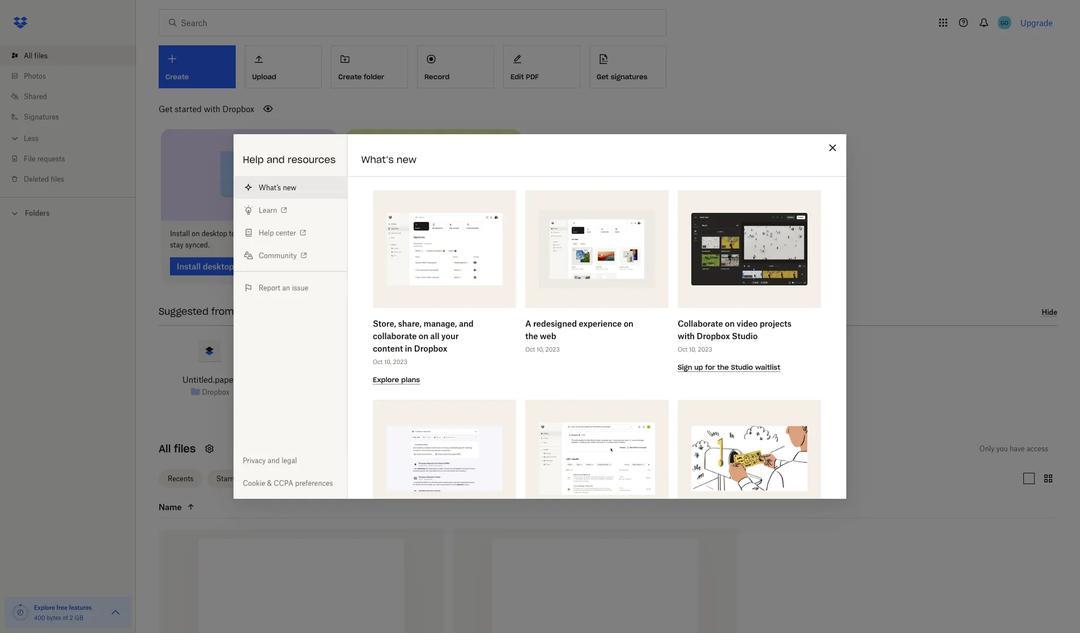 Task type: locate. For each thing, give the bounding box(es) containing it.
on inside a redesigned experience on the web oct 10, 2023
[[624, 319, 634, 329]]

on left video
[[725, 319, 735, 329]]

list
[[0, 39, 136, 197]]

0 vertical spatial new
[[397, 154, 417, 166]]

2023 down in
[[393, 359, 407, 366]]

get for get signatures
[[597, 72, 609, 81]]

1 horizontal spatial all files
[[159, 443, 196, 456]]

manage,
[[424, 319, 457, 329]]

0 vertical spatial all files
[[24, 51, 48, 60]]

dropbox down all
[[414, 344, 447, 354]]

access
[[1027, 445, 1049, 454]]

2023 inside a redesigned experience on the web oct 10, 2023
[[545, 346, 560, 353]]

0 vertical spatial all
[[24, 51, 32, 60]]

0 vertical spatial studio
[[732, 331, 758, 341]]

files right deleted
[[51, 175, 64, 183]]

1 horizontal spatial oct
[[525, 346, 535, 353]]

shared
[[24, 92, 47, 101]]

oct inside a redesigned experience on the web oct 10, 2023
[[525, 346, 535, 353]]

1 vertical spatial help
[[259, 229, 274, 237]]

collaborate
[[373, 331, 417, 341]]

with inside collaborate on video projects with dropbox studio oct 10, 2023
[[678, 331, 695, 341]]

content
[[373, 344, 403, 354]]

oct inside store, share, manage, and collaborate on all your content in dropbox oct 10, 2023
[[373, 359, 383, 366]]

files up 'photos'
[[34, 51, 48, 60]]

explore for explore plans
[[373, 376, 399, 385]]

1 vertical spatial with
[[391, 230, 405, 238]]

1 horizontal spatial the
[[717, 363, 729, 372]]

0 horizontal spatial your
[[237, 306, 258, 318]]

and left legal
[[268, 457, 280, 465]]

signatures
[[611, 72, 648, 81]]

0 horizontal spatial get
[[159, 104, 173, 114]]

2 vertical spatial with
[[678, 331, 695, 341]]

0 horizontal spatial new
[[283, 183, 297, 192]]

with left anyone
[[391, 230, 405, 238]]

files left offline
[[265, 230, 278, 238]]

experience
[[579, 319, 622, 329]]

all files inside list item
[[24, 51, 48, 60]]

upgrade link
[[1021, 18, 1053, 27]]

1 horizontal spatial what's new
[[361, 154, 417, 166]]

install on desktop to work on files offline and stay synced.
[[170, 230, 314, 250]]

cookie & ccpa preferences button
[[234, 472, 347, 495]]

1 vertical spatial all files
[[159, 443, 196, 456]]

edit pdf button
[[503, 45, 581, 88]]

suggested
[[159, 306, 209, 318]]

create folder button
[[331, 45, 408, 88]]

and inside store, share, manage, and collaborate on all your content in dropbox oct 10, 2023
[[459, 319, 474, 329]]

studio down video
[[732, 331, 758, 341]]

help and resources
[[243, 154, 336, 166]]

help center
[[259, 229, 296, 237]]

help for help center
[[259, 229, 274, 237]]

desktop
[[202, 230, 227, 238]]

1 horizontal spatial 2023
[[545, 346, 560, 353]]

1 horizontal spatial 10,
[[537, 346, 544, 353]]

1 vertical spatial get
[[159, 104, 173, 114]]

and left 'control'
[[432, 230, 444, 238]]

edit pdf
[[511, 72, 539, 81]]

your inside store, share, manage, and collaborate on all your content in dropbox oct 10, 2023
[[441, 331, 459, 341]]

on inside collaborate on video projects with dropbox studio oct 10, 2023
[[725, 319, 735, 329]]

2023 up "for"
[[698, 346, 712, 353]]

all up recents
[[159, 443, 171, 456]]

get left started
[[159, 104, 173, 114]]

dropbox link
[[202, 387, 229, 398]]

help
[[243, 154, 264, 166], [259, 229, 274, 237]]

2 horizontal spatial 10,
[[689, 346, 696, 353]]

all up 'photos'
[[24, 51, 32, 60]]

2 horizontal spatial with
[[678, 331, 695, 341]]

you
[[997, 445, 1008, 454]]

get
[[597, 72, 609, 81], [159, 104, 173, 114]]

and up the 'what's new' button
[[267, 154, 285, 166]]

2 horizontal spatial 2023
[[698, 346, 712, 353]]

10, inside store, share, manage, and collaborate on all your content in dropbox oct 10, 2023
[[384, 359, 391, 366]]

your right all
[[441, 331, 459, 341]]

1 horizontal spatial all
[[159, 443, 171, 456]]

0 vertical spatial explore
[[373, 376, 399, 385]]

the inside a redesigned experience on the web oct 10, 2023
[[525, 331, 538, 341]]

deleted files
[[24, 175, 64, 183]]

get signatures button
[[590, 45, 667, 88]]

redesigned
[[533, 319, 577, 329]]

0 horizontal spatial 2023
[[393, 359, 407, 366]]

files inside all files link
[[34, 51, 48, 60]]

quota usage element
[[11, 604, 29, 623]]

2023 inside store, share, manage, and collaborate on all your content in dropbox oct 10, 2023
[[393, 359, 407, 366]]

2023 down the web
[[545, 346, 560, 353]]

with for files
[[391, 230, 405, 238]]

on left all
[[419, 331, 428, 341]]

files right share at the top left
[[376, 230, 389, 238]]

untitled.paper link
[[183, 374, 237, 386]]

report an issue
[[259, 284, 309, 292]]

on inside store, share, manage, and collaborate on all your content in dropbox oct 10, 2023
[[419, 331, 428, 341]]

file requests link
[[9, 149, 136, 169]]

0 horizontal spatial oct
[[373, 359, 383, 366]]

community
[[259, 251, 297, 260]]

files inside the "install on desktop to work on files offline and stay synced."
[[265, 230, 278, 238]]

0 horizontal spatial all
[[24, 51, 32, 60]]

anyone
[[407, 230, 430, 238]]

untitled.paper
[[183, 375, 237, 385]]

files
[[34, 51, 48, 60], [51, 175, 64, 183], [265, 230, 278, 238], [376, 230, 389, 238], [174, 443, 196, 456]]

studio
[[732, 331, 758, 341], [731, 363, 753, 372]]

0 horizontal spatial the
[[525, 331, 538, 341]]

access.
[[355, 241, 378, 250]]

synced.
[[185, 241, 210, 250]]

signatures
[[24, 113, 59, 121]]

dropbox down collaborate
[[697, 331, 730, 341]]

the right "for"
[[717, 363, 729, 372]]

all files up 'photos'
[[24, 51, 48, 60]]

and inside the "install on desktop to work on files offline and stay synced."
[[302, 230, 314, 238]]

oct down content
[[373, 359, 383, 366]]

1 vertical spatial new
[[283, 183, 297, 192]]

dropbox inside collaborate on video projects with dropbox studio oct 10, 2023
[[697, 331, 730, 341]]

1 vertical spatial studio
[[731, 363, 753, 372]]

0 horizontal spatial what's new
[[259, 183, 297, 192]]

2 horizontal spatial oct
[[678, 346, 688, 353]]

1 vertical spatial the
[[717, 363, 729, 372]]

and right manage,
[[459, 319, 474, 329]]

help up the 'what's new' button
[[243, 154, 264, 166]]

&
[[267, 479, 272, 488]]

studio left waitlist
[[731, 363, 753, 372]]

1 horizontal spatial your
[[441, 331, 459, 341]]

get inside button
[[597, 72, 609, 81]]

with right started
[[204, 104, 220, 114]]

free
[[56, 605, 67, 612]]

all
[[24, 51, 32, 60], [159, 443, 171, 456]]

all files up recents
[[159, 443, 196, 456]]

10, down the web
[[537, 346, 544, 353]]

0 vertical spatial get
[[597, 72, 609, 81]]

only
[[980, 445, 995, 454]]

1 vertical spatial your
[[441, 331, 459, 341]]

help and resources dialog
[[234, 134, 847, 634]]

400
[[34, 615, 45, 622]]

explore left plans
[[373, 376, 399, 385]]

what's new button
[[234, 176, 347, 199]]

0 vertical spatial what's
[[361, 154, 394, 166]]

dropbox image
[[9, 11, 32, 34]]

0 vertical spatial the
[[525, 331, 538, 341]]

file, untitled.paper row
[[453, 530, 738, 634]]

10, up up
[[689, 346, 696, 353]]

1 vertical spatial what's new
[[259, 183, 297, 192]]

0 horizontal spatial all files
[[24, 51, 48, 60]]

and right offline
[[302, 230, 314, 238]]

dropbox
[[223, 104, 255, 114], [697, 331, 730, 341], [414, 344, 447, 354], [202, 388, 229, 397]]

help left center
[[259, 229, 274, 237]]

get left signatures
[[597, 72, 609, 81]]

pdf
[[526, 72, 539, 81]]

0 vertical spatial with
[[204, 104, 220, 114]]

plans
[[401, 376, 420, 385]]

privacy and legal link
[[234, 450, 347, 472]]

1 vertical spatial all
[[159, 443, 171, 456]]

to
[[229, 230, 236, 238]]

your right from
[[237, 306, 258, 318]]

10, inside a redesigned experience on the web oct 10, 2023
[[537, 346, 544, 353]]

explore up 400
[[34, 605, 55, 612]]

with down collaborate
[[678, 331, 695, 341]]

bytes
[[47, 615, 61, 622]]

on right 'experience'
[[624, 319, 634, 329]]

activity
[[261, 306, 296, 318]]

with inside share files with anyone and control edit or view access.
[[391, 230, 405, 238]]

1 horizontal spatial what's
[[361, 154, 394, 166]]

0 vertical spatial your
[[237, 306, 258, 318]]

1 vertical spatial what's
[[259, 183, 281, 192]]

what's
[[361, 154, 394, 166], [259, 183, 281, 192]]

1 vertical spatial explore
[[34, 605, 55, 612]]

help for help and resources
[[243, 154, 264, 166]]

preferences
[[295, 479, 333, 488]]

sign up for the studio waitlist link
[[678, 362, 780, 373]]

the entry point screen of dropbox sign image
[[386, 213, 503, 286]]

1 horizontal spatial explore
[[373, 376, 399, 385]]

explore plans
[[373, 376, 420, 385]]

explore inside help and resources "dialog"
[[373, 376, 399, 385]]

0 horizontal spatial explore
[[34, 605, 55, 612]]

0 horizontal spatial what's
[[259, 183, 281, 192]]

explore inside 'explore free features 400 bytes of 2 gb'
[[34, 605, 55, 612]]

report an issue link
[[234, 277, 347, 299]]

oct up sign
[[678, 346, 688, 353]]

get signatures
[[597, 72, 648, 81]]

center
[[276, 229, 296, 237]]

1 horizontal spatial with
[[391, 230, 405, 238]]

0 horizontal spatial with
[[204, 104, 220, 114]]

on right work
[[255, 230, 263, 238]]

oct down a
[[525, 346, 535, 353]]

create
[[338, 72, 362, 81]]

have
[[1010, 445, 1025, 454]]

for
[[705, 363, 715, 372]]

the down a
[[525, 331, 538, 341]]

the
[[525, 331, 538, 341], [717, 363, 729, 372]]

file, _ getting started with dropbox paper.paper row
[[159, 530, 444, 634]]

0 horizontal spatial 10,
[[384, 359, 391, 366]]

help inside help center link
[[259, 229, 274, 237]]

folder
[[364, 72, 384, 81]]

10, down content
[[384, 359, 391, 366]]

shared link
[[9, 86, 136, 107]]

name
[[159, 503, 182, 512]]

your
[[237, 306, 258, 318], [441, 331, 459, 341]]

1 horizontal spatial get
[[597, 72, 609, 81]]

0 vertical spatial help
[[243, 154, 264, 166]]



Task type: describe. For each thing, give the bounding box(es) containing it.
sign up for the studio waitlist
[[678, 363, 780, 372]]

dropbox ai helps users search for files in their folders image
[[539, 423, 655, 496]]

get for get started with dropbox
[[159, 104, 173, 114]]

name button
[[159, 501, 254, 514]]

file requests
[[24, 155, 65, 163]]

control
[[446, 230, 468, 238]]

projects
[[760, 319, 792, 329]]

1 horizontal spatial new
[[397, 154, 417, 166]]

files inside "deleted files" link
[[51, 175, 64, 183]]

recents button
[[159, 470, 203, 488]]

folders
[[25, 209, 50, 218]]

all files link
[[9, 45, 136, 66]]

only you have access
[[980, 445, 1049, 454]]

collaborate on video projects with dropbox studio oct 10, 2023
[[678, 319, 792, 353]]

all files list item
[[0, 45, 136, 66]]

and inside share files with anyone and control edit or view access.
[[432, 230, 444, 238]]

recents
[[168, 475, 194, 483]]

create folder
[[338, 72, 384, 81]]

community link
[[234, 244, 347, 267]]

dropbox right started
[[223, 104, 255, 114]]

with dropbox studio, users can collaborate on video projects image
[[691, 213, 808, 286]]

issue
[[292, 284, 309, 292]]

with for started
[[204, 104, 220, 114]]

work
[[237, 230, 253, 238]]

legal
[[282, 457, 297, 465]]

files inside share files with anyone and control edit or view access.
[[376, 230, 389, 238]]

edit
[[470, 230, 483, 238]]

0 vertical spatial what's new
[[361, 154, 417, 166]]

the all files section of dropbox image
[[539, 211, 655, 288]]

explore free features 400 bytes of 2 gb
[[34, 605, 92, 622]]

what's new inside button
[[259, 183, 297, 192]]

video
[[737, 319, 758, 329]]

2
[[70, 615, 73, 622]]

of
[[63, 615, 68, 622]]

in
[[405, 344, 412, 354]]

all inside list item
[[24, 51, 32, 60]]

what's inside the 'what's new' button
[[259, 183, 281, 192]]

edit
[[511, 72, 524, 81]]

photos
[[24, 72, 46, 80]]

oct inside collaborate on video projects with dropbox studio oct 10, 2023
[[678, 346, 688, 353]]

cookie
[[243, 479, 265, 488]]

on up the synced.
[[192, 230, 200, 238]]

stay
[[170, 241, 184, 250]]

record
[[425, 72, 450, 81]]

upgrade
[[1021, 18, 1053, 27]]

store,
[[373, 319, 396, 329]]

all
[[430, 331, 439, 341]]

sign
[[678, 363, 692, 372]]

10, inside collaborate on video projects with dropbox studio oct 10, 2023
[[689, 346, 696, 353]]

2023 inside collaborate on video projects with dropbox studio oct 10, 2023
[[698, 346, 712, 353]]

waitlist
[[755, 363, 780, 372]]

files up recents
[[174, 443, 196, 456]]

file
[[24, 155, 36, 163]]

or
[[484, 230, 491, 238]]

from
[[212, 306, 234, 318]]

suggested from your activity
[[159, 306, 296, 318]]

signatures link
[[9, 107, 136, 127]]

dropbox inside store, share, manage, and collaborate on all your content in dropbox oct 10, 2023
[[414, 344, 447, 354]]

starred
[[216, 475, 241, 483]]

less
[[24, 134, 39, 143]]

dash answer screen image
[[386, 427, 503, 492]]

web
[[540, 331, 556, 341]]

cookie & ccpa preferences
[[243, 479, 333, 488]]

list containing all files
[[0, 39, 136, 197]]

deleted files link
[[9, 169, 136, 189]]

name column header
[[159, 501, 272, 514]]

collaborate
[[678, 319, 723, 329]]

requests
[[37, 155, 65, 163]]

report
[[259, 284, 280, 292]]

a redesigned experience on the web oct 10, 2023
[[525, 319, 634, 353]]

explore for explore free features 400 bytes of 2 gb
[[34, 605, 55, 612]]

starred button
[[207, 470, 250, 488]]

and inside 'link'
[[268, 457, 280, 465]]

privacy and legal
[[243, 457, 297, 465]]

folders button
[[0, 205, 136, 221]]

started
[[175, 104, 202, 114]]

less image
[[9, 133, 20, 144]]

new inside button
[[283, 183, 297, 192]]

a
[[525, 319, 531, 329]]

store, share, manage, and collaborate on all your content in dropbox oct 10, 2023
[[373, 319, 474, 366]]

privacy
[[243, 457, 266, 465]]

install
[[170, 230, 190, 238]]

features
[[69, 605, 92, 612]]

someone looking at a paper coupon image
[[691, 427, 808, 492]]

an
[[282, 284, 290, 292]]

dropbox down the untitled.paper
[[202, 388, 229, 397]]

share files with anyone and control edit or view access.
[[355, 230, 508, 250]]

help center link
[[234, 222, 347, 244]]

get started with dropbox
[[159, 104, 255, 114]]

deleted
[[24, 175, 49, 183]]

up
[[694, 363, 703, 372]]

studio inside collaborate on video projects with dropbox studio oct 10, 2023
[[732, 331, 758, 341]]

gb
[[75, 615, 83, 622]]

share
[[355, 230, 374, 238]]

explore plans link
[[373, 375, 420, 385]]

view
[[493, 230, 508, 238]]

share,
[[398, 319, 422, 329]]

photos link
[[9, 66, 136, 86]]



Task type: vqa. For each thing, say whether or not it's contained in the screenshot.
the Dropbox AI helps users search for files in their folders Image
yes



